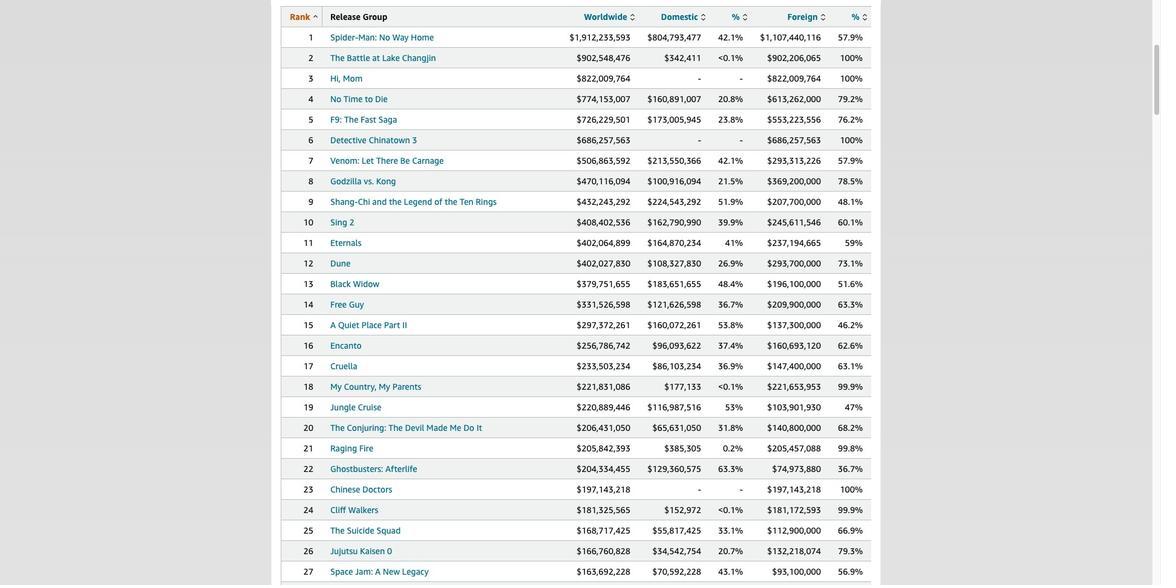 Task type: vqa. For each thing, say whether or not it's contained in the screenshot.
'The'
yes



Task type: describe. For each thing, give the bounding box(es) containing it.
$137,300,000
[[768, 320, 821, 330]]

shang-
[[330, 197, 358, 207]]

$55,817,425
[[653, 526, 702, 536]]

the for battle
[[330, 53, 345, 63]]

1 vertical spatial 36.7%
[[838, 464, 863, 475]]

22
[[304, 464, 314, 475]]

$65,631,050
[[653, 423, 702, 433]]

$402,064,899
[[577, 238, 631, 248]]

24
[[304, 505, 314, 516]]

7
[[309, 156, 314, 166]]

made
[[427, 423, 448, 433]]

raging fire
[[330, 444, 374, 454]]

51.6%
[[838, 279, 863, 289]]

$129,360,575
[[648, 464, 702, 475]]

the conjuring: the devil made me do it
[[330, 423, 482, 433]]

detective chinatown 3
[[330, 135, 417, 145]]

57.9% for $1,107,440,116
[[838, 32, 863, 42]]

f9: the fast saga
[[330, 114, 397, 125]]

62.6%
[[838, 341, 863, 351]]

the left devil
[[389, 423, 403, 433]]

parents
[[393, 382, 422, 392]]

sing 2 link
[[330, 217, 355, 228]]

squad
[[377, 526, 401, 536]]

$70,592,228
[[653, 567, 702, 577]]

$293,700,000
[[768, 258, 821, 269]]

mom
[[343, 73, 363, 84]]

guy
[[349, 300, 364, 310]]

eternals link
[[330, 238, 362, 248]]

79.2%
[[838, 94, 863, 104]]

<0.1% for $177,133
[[718, 382, 743, 392]]

<0.1% for $342,411
[[718, 53, 743, 63]]

venom: let there be carnage
[[330, 156, 444, 166]]

27
[[304, 567, 314, 577]]

0.2%
[[723, 444, 743, 454]]

venom: let there be carnage link
[[330, 156, 444, 166]]

$297,372,261
[[577, 320, 631, 330]]

a quiet place part ii link
[[330, 320, 407, 330]]

jungle cruise
[[330, 403, 382, 413]]

$237,194,665
[[768, 238, 821, 248]]

$245,611,546
[[768, 217, 821, 228]]

100% for $197,143,218
[[840, 485, 863, 495]]

$613,262,000
[[768, 94, 821, 104]]

42.1% for $804,793,477
[[718, 32, 743, 42]]

10
[[304, 217, 314, 228]]

57.9% for $293,313,226
[[838, 156, 863, 166]]

shang-chi and the legend of the ten rings link
[[330, 197, 497, 207]]

group
[[363, 12, 388, 22]]

- up 20.8% at the right top
[[740, 73, 743, 84]]

11
[[304, 238, 314, 248]]

f9: the fast saga link
[[330, 114, 397, 125]]

cliff walkers
[[330, 505, 379, 516]]

2 % link from the left
[[852, 12, 867, 22]]

1 $822,009,764 from the left
[[577, 73, 631, 84]]

2 $822,009,764 from the left
[[768, 73, 821, 84]]

my country, my parents link
[[330, 382, 422, 392]]

0 vertical spatial 2
[[309, 53, 314, 63]]

$553,223,556
[[768, 114, 821, 125]]

release group
[[330, 12, 388, 22]]

cliff walkers link
[[330, 505, 379, 516]]

53.8%
[[718, 320, 743, 330]]

60.1%
[[838, 217, 863, 228]]

0 horizontal spatial a
[[330, 320, 336, 330]]

and
[[372, 197, 387, 207]]

63.1%
[[838, 361, 863, 372]]

$213,550,366
[[648, 156, 702, 166]]

$804,793,477
[[648, 32, 702, 42]]

13
[[304, 279, 314, 289]]

f9:
[[330, 114, 342, 125]]

$181,325,565
[[577, 505, 631, 516]]

99.9% for $221,653,953
[[838, 382, 863, 392]]

1 vertical spatial a
[[375, 567, 381, 577]]

detective chinatown 3 link
[[330, 135, 417, 145]]

new
[[383, 567, 400, 577]]

the suicide squad link
[[330, 526, 401, 536]]

43.1%
[[718, 567, 743, 577]]

ten
[[460, 197, 474, 207]]

100% for $822,009,764
[[840, 73, 863, 84]]

100% for $902,206,065
[[840, 53, 863, 63]]

fast
[[361, 114, 376, 125]]

20.8%
[[718, 94, 743, 104]]

encanto
[[330, 341, 362, 351]]

$902,206,065
[[768, 53, 821, 63]]

37.4%
[[718, 341, 743, 351]]

78.5%
[[838, 176, 863, 186]]

4
[[309, 94, 314, 104]]

$132,218,074
[[768, 547, 821, 557]]

53%
[[725, 403, 743, 413]]

19
[[304, 403, 314, 413]]

conjuring:
[[347, 423, 386, 433]]

31.8%
[[718, 423, 743, 433]]

$163,692,228
[[577, 567, 631, 577]]

kong
[[376, 176, 396, 186]]

cruella link
[[330, 361, 357, 372]]

chinese doctors
[[330, 485, 392, 495]]

do
[[464, 423, 475, 433]]

$152,972
[[665, 505, 702, 516]]

country,
[[344, 382, 377, 392]]

walkers
[[348, 505, 379, 516]]

<0.1% for $152,972
[[718, 505, 743, 516]]

hi, mom
[[330, 73, 363, 84]]

ghostbusters: afterlife
[[330, 464, 417, 475]]

be
[[400, 156, 410, 166]]

$1,912,233,593
[[570, 32, 631, 42]]

8
[[309, 176, 314, 186]]

foreign link
[[788, 12, 826, 22]]

59%
[[845, 238, 863, 248]]



Task type: locate. For each thing, give the bounding box(es) containing it.
26.9%
[[718, 258, 743, 269]]

2 right sing at the left top of page
[[350, 217, 355, 228]]

76.2%
[[838, 114, 863, 125]]

1 vertical spatial 63.3%
[[718, 464, 743, 475]]

1 horizontal spatial % link
[[852, 12, 867, 22]]

- up $152,972
[[698, 485, 702, 495]]

<0.1%
[[718, 53, 743, 63], [718, 382, 743, 392], [718, 505, 743, 516]]

36.7% down 99.8% at the right
[[838, 464, 863, 475]]

1 horizontal spatial $686,257,563
[[768, 135, 821, 145]]

0 vertical spatial a
[[330, 320, 336, 330]]

0 vertical spatial <0.1%
[[718, 53, 743, 63]]

36.7% up 53.8% in the right of the page
[[718, 300, 743, 310]]

57.9% up 78.5%
[[838, 156, 863, 166]]

79.3%
[[838, 547, 863, 557]]

5
[[309, 114, 314, 125]]

0 horizontal spatial $197,143,218
[[577, 485, 631, 495]]

2 99.9% from the top
[[838, 505, 863, 516]]

99.9% for $181,172,593
[[838, 505, 863, 516]]

0 horizontal spatial $686,257,563
[[577, 135, 631, 145]]

48.4%
[[718, 279, 743, 289]]

1 $197,143,218 from the left
[[577, 485, 631, 495]]

1 <0.1% from the top
[[718, 53, 743, 63]]

godzilla vs. kong
[[330, 176, 396, 186]]

$181,172,593
[[768, 505, 821, 516]]

42.1% for $213,550,366
[[718, 156, 743, 166]]

1 100% from the top
[[840, 53, 863, 63]]

1 $686,257,563 from the left
[[577, 135, 631, 145]]

the up hi,
[[330, 53, 345, 63]]

no time to die
[[330, 94, 388, 104]]

- down the 0.2%
[[740, 485, 743, 495]]

20
[[304, 423, 314, 433]]

man:
[[358, 32, 377, 42]]

2 vertical spatial <0.1%
[[718, 505, 743, 516]]

a left new
[[375, 567, 381, 577]]

chi
[[358, 197, 370, 207]]

legend
[[404, 197, 432, 207]]

spider-man: no way home link
[[330, 32, 434, 42]]

carnage
[[412, 156, 444, 166]]

it
[[477, 423, 482, 433]]

cruella
[[330, 361, 357, 372]]

$177,133
[[665, 382, 702, 392]]

0 horizontal spatial the
[[389, 197, 402, 207]]

saga
[[379, 114, 397, 125]]

100% for $686,257,563
[[840, 135, 863, 145]]

0 horizontal spatial 36.7%
[[718, 300, 743, 310]]

encanto link
[[330, 341, 362, 351]]

1 vertical spatial 99.9%
[[838, 505, 863, 516]]

a quiet place part ii
[[330, 320, 407, 330]]

2 down 1
[[309, 53, 314, 63]]

$385,305
[[665, 444, 702, 454]]

1 horizontal spatial $822,009,764
[[768, 73, 821, 84]]

57.9% right $1,107,440,116
[[838, 32, 863, 42]]

$686,257,563 up $293,313,226
[[768, 135, 821, 145]]

0 horizontal spatial 2
[[309, 53, 314, 63]]

42.1% right "$804,793,477"
[[718, 32, 743, 42]]

0 horizontal spatial 63.3%
[[718, 464, 743, 475]]

63.3%
[[838, 300, 863, 310], [718, 464, 743, 475]]

- down '$342,411'
[[698, 73, 702, 84]]

1 horizontal spatial 3
[[412, 135, 417, 145]]

1 % from the left
[[732, 12, 740, 22]]

$220,889,446
[[577, 403, 631, 413]]

0 vertical spatial 3
[[309, 73, 314, 84]]

0 horizontal spatial $822,009,764
[[577, 73, 631, 84]]

0 horizontal spatial no
[[330, 94, 341, 104]]

63.3% down the 0.2%
[[718, 464, 743, 475]]

0 vertical spatial 36.7%
[[718, 300, 743, 310]]

$408,402,536
[[577, 217, 631, 228]]

14
[[304, 300, 314, 310]]

home
[[411, 32, 434, 42]]

3 100% from the top
[[840, 135, 863, 145]]

1 horizontal spatial $197,143,218
[[768, 485, 821, 495]]

0 vertical spatial 57.9%
[[838, 32, 863, 42]]

$207,700,000
[[768, 197, 821, 207]]

$164,870,234
[[648, 238, 702, 248]]

the right and
[[389, 197, 402, 207]]

1 57.9% from the top
[[838, 32, 863, 42]]

rings
[[476, 197, 497, 207]]

2 <0.1% from the top
[[718, 382, 743, 392]]

the down cliff
[[330, 526, 345, 536]]

3 up 4
[[309, 73, 314, 84]]

1 99.9% from the top
[[838, 382, 863, 392]]

the right of at the top
[[445, 197, 458, 207]]

my left parents
[[379, 382, 390, 392]]

<0.1% down 36.9%
[[718, 382, 743, 392]]

1 vertical spatial 3
[[412, 135, 417, 145]]

% right foreign "link"
[[852, 12, 860, 22]]

$342,411
[[665, 53, 702, 63]]

the down 'jungle'
[[330, 423, 345, 433]]

1 the from the left
[[389, 197, 402, 207]]

cliff
[[330, 505, 346, 516]]

$160,693,120
[[768, 341, 821, 351]]

no left the time
[[330, 94, 341, 104]]

0 horizontal spatial 3
[[309, 73, 314, 84]]

<0.1% up 33.1%
[[718, 505, 743, 516]]

$166,760,828
[[577, 547, 631, 557]]

$121,626,598
[[648, 300, 702, 310]]

chinese doctors link
[[330, 485, 392, 495]]

space jam: a new legacy
[[330, 567, 429, 577]]

black widow link
[[330, 279, 380, 289]]

free guy
[[330, 300, 364, 310]]

2 57.9% from the top
[[838, 156, 863, 166]]

the for conjuring:
[[330, 423, 345, 433]]

2 the from the left
[[445, 197, 458, 207]]

the for suicide
[[330, 526, 345, 536]]

4 100% from the top
[[840, 485, 863, 495]]

20.7%
[[718, 547, 743, 557]]

% link right domestic link
[[732, 12, 748, 22]]

% right domestic link
[[732, 12, 740, 22]]

changjin
[[402, 53, 436, 63]]

0 vertical spatial 63.3%
[[838, 300, 863, 310]]

0 horizontal spatial my
[[330, 382, 342, 392]]

9
[[309, 197, 314, 207]]

$173,005,945
[[648, 114, 702, 125]]

1 my from the left
[[330, 382, 342, 392]]

0 vertical spatial 99.9%
[[838, 382, 863, 392]]

63.3% down 51.6%
[[838, 300, 863, 310]]

sing 2
[[330, 217, 355, 228]]

$822,009,764 down $902,548,476
[[577, 73, 631, 84]]

42.1% up 21.5%
[[718, 156, 743, 166]]

lake
[[382, 53, 400, 63]]

a
[[330, 320, 336, 330], [375, 567, 381, 577]]

$822,009,764 down $902,206,065
[[768, 73, 821, 84]]

2
[[309, 53, 314, 63], [350, 217, 355, 228]]

1
[[309, 32, 314, 42]]

1 vertical spatial 2
[[350, 217, 355, 228]]

1 vertical spatial 42.1%
[[718, 156, 743, 166]]

1 horizontal spatial 2
[[350, 217, 355, 228]]

die
[[375, 94, 388, 104]]

% link right foreign "link"
[[852, 12, 867, 22]]

3 <0.1% from the top
[[718, 505, 743, 516]]

$726,229,501
[[577, 114, 631, 125]]

$206,431,050
[[577, 423, 631, 433]]

$162,790,990
[[648, 217, 702, 228]]

- up $213,550,366
[[698, 135, 702, 145]]

space jam: a new legacy link
[[330, 567, 429, 577]]

venom:
[[330, 156, 360, 166]]

39.9%
[[718, 217, 743, 228]]

the
[[330, 53, 345, 63], [344, 114, 359, 125], [330, 423, 345, 433], [389, 423, 403, 433], [330, 526, 345, 536]]

$432,243,292
[[577, 197, 631, 207]]

$205,457,088
[[768, 444, 821, 454]]

$686,257,563 down $726,229,501 in the top of the page
[[577, 135, 631, 145]]

1 horizontal spatial the
[[445, 197, 458, 207]]

devil
[[405, 423, 424, 433]]

hi,
[[330, 73, 341, 84]]

57.9%
[[838, 32, 863, 42], [838, 156, 863, 166]]

1 horizontal spatial %
[[852, 12, 860, 22]]

$112,900,000
[[768, 526, 821, 536]]

<0.1% up 20.8% at the right top
[[718, 53, 743, 63]]

$197,143,218 up $181,172,593
[[768, 485, 821, 495]]

no left 'way'
[[379, 32, 390, 42]]

domestic
[[661, 12, 698, 22]]

0 vertical spatial 42.1%
[[718, 32, 743, 42]]

46.2%
[[838, 320, 863, 330]]

0 horizontal spatial % link
[[732, 12, 748, 22]]

part
[[384, 320, 400, 330]]

a left quiet
[[330, 320, 336, 330]]

1 horizontal spatial no
[[379, 32, 390, 42]]

3 up "carnage" on the left
[[412, 135, 417, 145]]

kaisen
[[360, 547, 385, 557]]

99.9% down 63.1%
[[838, 382, 863, 392]]

2 $686,257,563 from the left
[[768, 135, 821, 145]]

$100,916,094
[[648, 176, 702, 186]]

1 vertical spatial <0.1%
[[718, 382, 743, 392]]

1 horizontal spatial 36.7%
[[838, 464, 863, 475]]

rank link
[[290, 12, 318, 22], [290, 12, 318, 22]]

my up 'jungle'
[[330, 382, 342, 392]]

0 horizontal spatial %
[[732, 12, 740, 22]]

48.1%
[[838, 197, 863, 207]]

1 horizontal spatial 63.3%
[[838, 300, 863, 310]]

2 % from the left
[[852, 12, 860, 22]]

2 my from the left
[[379, 382, 390, 392]]

1 vertical spatial 57.9%
[[838, 156, 863, 166]]

chinese
[[330, 485, 360, 495]]

$379,751,655
[[577, 279, 631, 289]]

- down 23.8%
[[740, 135, 743, 145]]

0 vertical spatial no
[[379, 32, 390, 42]]

my
[[330, 382, 342, 392], [379, 382, 390, 392]]

$233,503,234
[[577, 361, 631, 372]]

1 horizontal spatial a
[[375, 567, 381, 577]]

1 42.1% from the top
[[718, 32, 743, 42]]

chinatown
[[369, 135, 410, 145]]

2 42.1% from the top
[[718, 156, 743, 166]]

2 $197,143,218 from the left
[[768, 485, 821, 495]]

godzilla vs. kong link
[[330, 176, 396, 186]]

1 horizontal spatial my
[[379, 382, 390, 392]]

2 100% from the top
[[840, 73, 863, 84]]

-
[[698, 73, 702, 84], [740, 73, 743, 84], [698, 135, 702, 145], [740, 135, 743, 145], [698, 485, 702, 495], [740, 485, 743, 495]]

$160,072,261
[[648, 320, 702, 330]]

the right f9:
[[344, 114, 359, 125]]

$147,400,000
[[768, 361, 821, 372]]

33.1%
[[718, 526, 743, 536]]

1 vertical spatial no
[[330, 94, 341, 104]]

99.9% up 66.9%
[[838, 505, 863, 516]]

the
[[389, 197, 402, 207], [445, 197, 458, 207]]

1 % link from the left
[[732, 12, 748, 22]]

$197,143,218 down $204,334,455
[[577, 485, 631, 495]]



